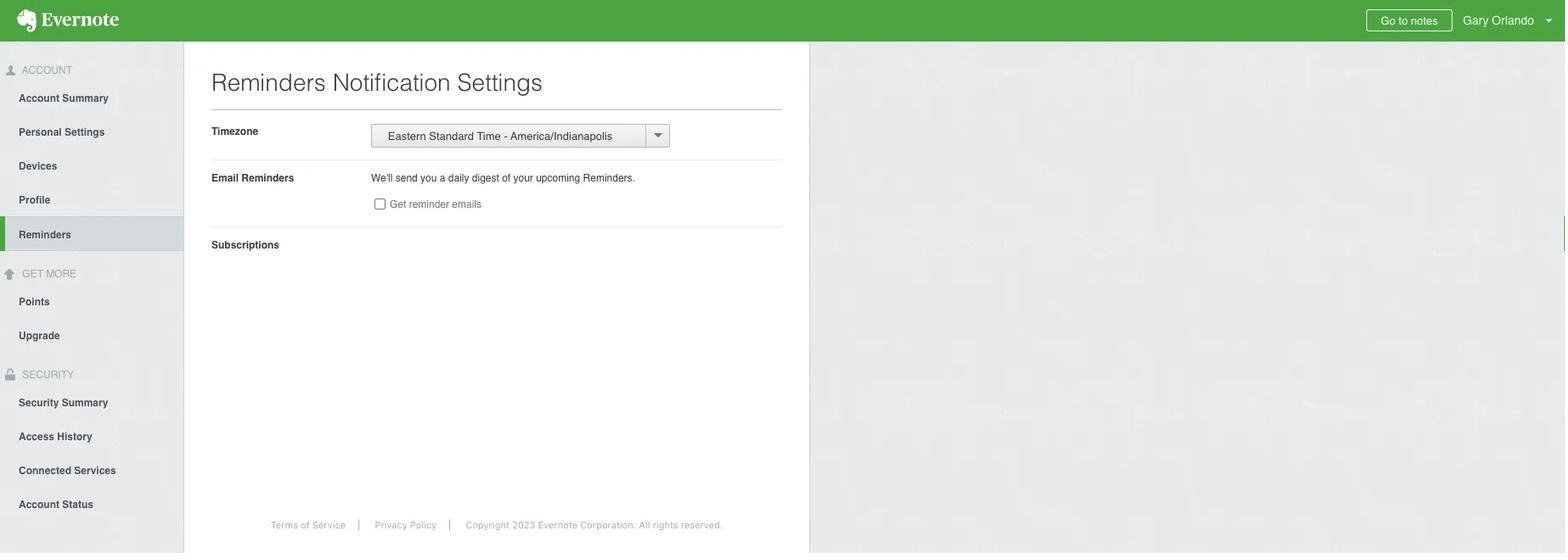 Task type: locate. For each thing, give the bounding box(es) containing it.
settings
[[457, 69, 543, 96], [65, 126, 105, 138]]

profile link
[[0, 182, 183, 216]]

copyright 2023 evernote corporation. all rights reserved.
[[466, 520, 723, 531]]

go to notes
[[1381, 14, 1438, 27]]

personal settings
[[19, 126, 105, 138]]

1 vertical spatial security
[[19, 397, 59, 409]]

reserved.
[[681, 520, 723, 531]]

evernote image
[[0, 9, 136, 32]]

reminders notification settings
[[211, 69, 543, 96]]

0 vertical spatial summary
[[62, 92, 109, 104]]

settings up devices link on the top of page
[[65, 126, 105, 138]]

of right terms
[[301, 520, 310, 531]]

notification
[[333, 69, 451, 96]]

1 vertical spatial summary
[[62, 397, 108, 409]]

0 vertical spatial security
[[20, 369, 74, 381]]

we'll
[[371, 172, 393, 184]]

subscriptions
[[211, 239, 279, 251]]

of
[[502, 172, 511, 184], [301, 520, 310, 531]]

reminders
[[211, 69, 326, 96], [242, 172, 294, 184], [19, 229, 71, 241]]

go to notes link
[[1367, 9, 1453, 31]]

email
[[211, 172, 239, 184]]

reminders right email
[[242, 172, 294, 184]]

settings up eastern standard time - america/indianapolis
[[457, 69, 543, 96]]

upgrade link
[[0, 318, 183, 352]]

access history
[[19, 431, 92, 443]]

account summary
[[19, 92, 109, 104]]

email reminders
[[211, 172, 294, 184]]

upgrade
[[19, 330, 60, 342]]

reminders down the profile
[[19, 229, 71, 241]]

a
[[440, 172, 445, 184]]

account inside account summary "link"
[[19, 92, 59, 104]]

0 vertical spatial account
[[20, 65, 72, 76]]

1 vertical spatial settings
[[65, 126, 105, 138]]

points link
[[0, 284, 183, 318]]

summary inside account summary "link"
[[62, 92, 109, 104]]

account up personal on the left top of the page
[[19, 92, 59, 104]]

america/indianapolis
[[510, 130, 613, 142]]

services
[[74, 465, 116, 477]]

eastern standard time - america/indianapolis
[[379, 130, 613, 142]]

2 vertical spatial reminders
[[19, 229, 71, 241]]

security summary link
[[0, 385, 183, 419]]

account up account summary
[[20, 65, 72, 76]]

security up "access"
[[19, 397, 59, 409]]

0 vertical spatial settings
[[457, 69, 543, 96]]

0 vertical spatial reminders
[[211, 69, 326, 96]]

Get reminder emails checkbox
[[375, 199, 386, 210]]

get
[[390, 199, 406, 211], [22, 268, 43, 280]]

reminders for reminders link
[[19, 229, 71, 241]]

personal
[[19, 126, 62, 138]]

0 horizontal spatial settings
[[65, 126, 105, 138]]

0 vertical spatial get
[[390, 199, 406, 211]]

account down connected
[[19, 499, 59, 511]]

access history link
[[0, 419, 183, 453]]

terms
[[271, 520, 298, 531]]

account
[[20, 65, 72, 76], [19, 92, 59, 104], [19, 499, 59, 511]]

summary up personal settings link
[[62, 92, 109, 104]]

of left 'your'
[[502, 172, 511, 184]]

1 horizontal spatial get
[[390, 199, 406, 211]]

we'll send you a daily digest of your upcoming reminders.
[[371, 172, 635, 184]]

reminders link
[[5, 216, 183, 251]]

terms of service link
[[258, 520, 359, 531]]

account inside account status "link"
[[19, 499, 59, 511]]

get reminder emails
[[390, 199, 482, 211]]

history
[[57, 431, 92, 443]]

upcoming
[[536, 172, 580, 184]]

devices link
[[0, 148, 183, 182]]

connected services
[[19, 465, 116, 477]]

-
[[504, 130, 508, 142]]

get for get reminder emails
[[390, 199, 406, 211]]

2 vertical spatial account
[[19, 499, 59, 511]]

reminder
[[409, 199, 449, 211]]

0 vertical spatial of
[[502, 172, 511, 184]]

gary
[[1463, 14, 1489, 27]]

account summary link
[[0, 81, 183, 114]]

security up security summary
[[20, 369, 74, 381]]

1 vertical spatial account
[[19, 92, 59, 104]]

summary up access history link
[[62, 397, 108, 409]]

security summary
[[19, 397, 108, 409]]

summary
[[62, 92, 109, 104], [62, 397, 108, 409]]

1 vertical spatial get
[[22, 268, 43, 280]]

your
[[513, 172, 533, 184]]

devices
[[19, 160, 57, 172]]

time
[[477, 130, 501, 142]]

evernote link
[[0, 0, 136, 42]]

security
[[20, 369, 74, 381], [19, 397, 59, 409]]

reminders up timezone
[[211, 69, 326, 96]]

timezone
[[211, 125, 258, 137]]

summary inside 'security summary' link
[[62, 397, 108, 409]]

1 vertical spatial of
[[301, 520, 310, 531]]

corporation.
[[580, 520, 636, 531]]

0 horizontal spatial get
[[22, 268, 43, 280]]

get up points
[[22, 268, 43, 280]]

get right get reminder emails checkbox
[[390, 199, 406, 211]]

gary orlando
[[1463, 14, 1535, 27]]



Task type: describe. For each thing, give the bounding box(es) containing it.
connected
[[19, 465, 71, 477]]

reminders.
[[583, 172, 635, 184]]

to
[[1399, 14, 1408, 27]]

status
[[62, 499, 93, 511]]

privacy
[[375, 520, 407, 531]]

privacy policy
[[375, 520, 437, 531]]

get for get more
[[22, 268, 43, 280]]

1 vertical spatial reminders
[[242, 172, 294, 184]]

personal settings link
[[0, 114, 183, 148]]

connected services link
[[0, 453, 183, 487]]

more
[[46, 268, 77, 280]]

account for account status
[[19, 499, 59, 511]]

1 horizontal spatial of
[[502, 172, 511, 184]]

policy
[[410, 520, 437, 531]]

profile
[[19, 194, 50, 206]]

summary for security summary
[[62, 397, 108, 409]]

go
[[1381, 14, 1396, 27]]

summary for account summary
[[62, 92, 109, 104]]

account status link
[[0, 487, 183, 521]]

emails
[[452, 199, 482, 211]]

evernote
[[538, 520, 578, 531]]

privacy policy link
[[362, 520, 450, 531]]

account for account summary
[[19, 92, 59, 104]]

security for security
[[20, 369, 74, 381]]

copyright
[[466, 520, 510, 531]]

reminders for reminders notification settings
[[211, 69, 326, 96]]

1 horizontal spatial settings
[[457, 69, 543, 96]]

all
[[639, 520, 650, 531]]

notes
[[1411, 14, 1438, 27]]

account status
[[19, 499, 93, 511]]

eastern
[[388, 130, 426, 142]]

0 horizontal spatial of
[[301, 520, 310, 531]]

terms of service
[[271, 520, 346, 531]]

service
[[312, 520, 346, 531]]

access
[[19, 431, 54, 443]]

send
[[396, 172, 418, 184]]

orlando
[[1492, 14, 1535, 27]]

2023
[[512, 520, 536, 531]]

you
[[421, 172, 437, 184]]

security for security summary
[[19, 397, 59, 409]]

get more
[[20, 268, 77, 280]]

standard
[[429, 130, 474, 142]]

points
[[19, 296, 50, 308]]

account for account
[[20, 65, 72, 76]]

digest
[[472, 172, 499, 184]]

rights
[[653, 520, 678, 531]]

daily
[[448, 172, 469, 184]]

gary orlando link
[[1459, 0, 1565, 42]]



Task type: vqa. For each thing, say whether or not it's contained in the screenshot.
'save'
no



